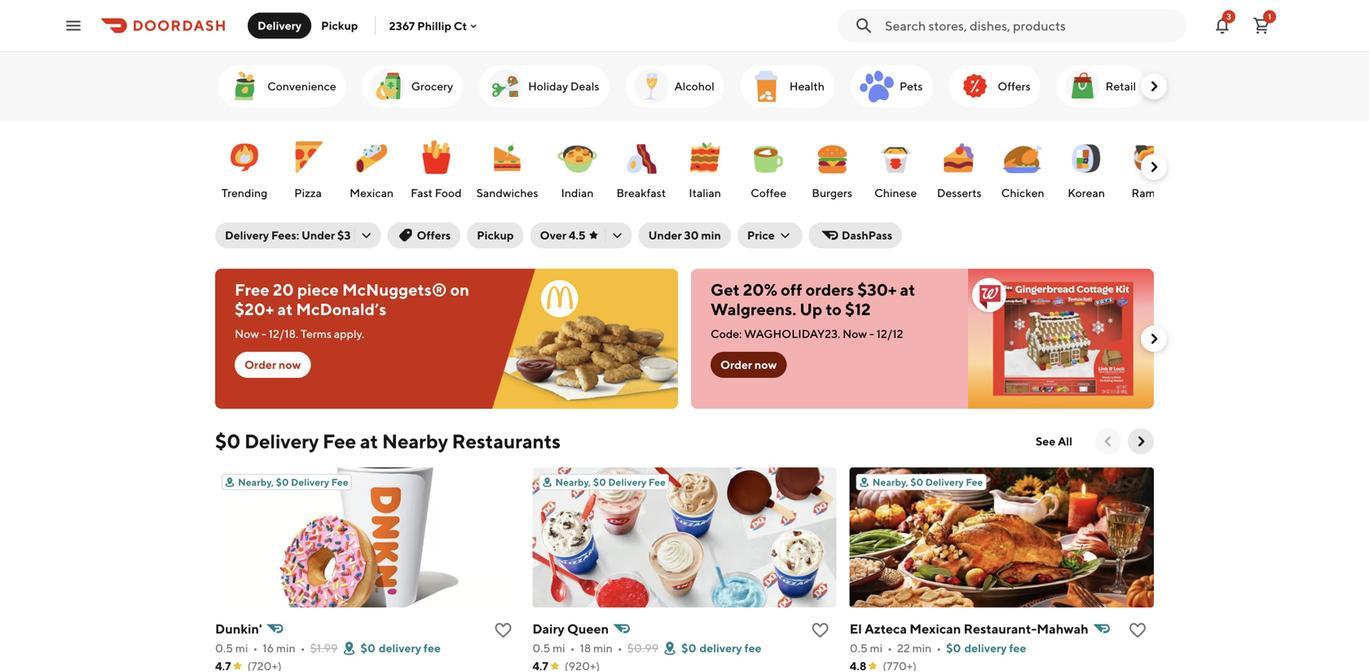 Task type: locate. For each thing, give the bounding box(es) containing it.
mcnuggetsⓡ
[[342, 280, 447, 300]]

now down 12/18. terms
[[279, 358, 301, 372]]

dashpass
[[842, 229, 893, 242]]

0 horizontal spatial now
[[235, 327, 259, 341]]

2 horizontal spatial mi
[[870, 642, 883, 655]]

$0.99
[[627, 642, 659, 655]]

3 mi from the left
[[870, 642, 883, 655]]

min right the 30
[[701, 229, 721, 242]]

delivery
[[379, 642, 421, 655], [700, 642, 742, 655], [965, 642, 1007, 655]]

1 vertical spatial next button of carousel image
[[1146, 159, 1163, 175]]

3 nearby, $0 delivery fee from the left
[[873, 477, 983, 488]]

min for dunkin'
[[276, 642, 296, 655]]

order for at
[[245, 358, 276, 372]]

2 now from the left
[[755, 358, 777, 372]]

at right '$30+'
[[900, 280, 916, 300]]

2 mi from the left
[[553, 642, 566, 655]]

1 vertical spatial offers
[[417, 229, 451, 242]]

now down "$20+"
[[235, 327, 259, 341]]

retail image
[[1064, 67, 1103, 106]]

restaurants
[[452, 430, 561, 453]]

0 horizontal spatial nearby, $0 delivery fee
[[238, 477, 349, 488]]

now
[[279, 358, 301, 372], [755, 358, 777, 372]]

0 horizontal spatial offers
[[417, 229, 451, 242]]

-
[[261, 327, 266, 341], [870, 327, 875, 341]]

0 horizontal spatial order now button
[[235, 352, 311, 378]]

$0 delivery fee
[[361, 642, 441, 655], [682, 642, 762, 655]]

1 horizontal spatial fee
[[745, 642, 762, 655]]

mi
[[235, 642, 248, 655], [553, 642, 566, 655], [870, 642, 883, 655]]

korean
[[1068, 186, 1105, 200]]

now down wagholiday23. on the right
[[755, 358, 777, 372]]

0 horizontal spatial delivery
[[379, 642, 421, 655]]

fees:
[[271, 229, 299, 242]]

fast
[[411, 186, 433, 200]]

nearby, $0 delivery fee for dunkin'
[[238, 477, 349, 488]]

mi down azteca
[[870, 642, 883, 655]]

under left $3
[[302, 229, 335, 242]]

retail
[[1106, 79, 1137, 93]]

delivery down restaurant-
[[965, 642, 1007, 655]]

el azteca mexican restaurant-mahwah
[[850, 622, 1089, 637]]

1 horizontal spatial order now button
[[711, 352, 787, 378]]

order now down code:
[[721, 358, 777, 372]]

delivery right $1.99
[[379, 642, 421, 655]]

1 horizontal spatial click to add this store to your saved list image
[[811, 621, 830, 641]]

alcohol link
[[626, 65, 725, 108]]

1 mi from the left
[[235, 642, 248, 655]]

$12
[[845, 300, 871, 319]]

order now button for at
[[235, 352, 311, 378]]

restaurant-
[[964, 622, 1037, 637]]

pickup
[[321, 19, 358, 32], [477, 229, 514, 242]]

$0 delivery fee at nearby restaurants
[[215, 430, 561, 453]]

free
[[235, 280, 270, 300]]

0 horizontal spatial $0 delivery fee
[[361, 642, 441, 655]]

offers down fast food
[[417, 229, 451, 242]]

• right the 22
[[937, 642, 942, 655]]

2 horizontal spatial delivery
[[965, 642, 1007, 655]]

1 horizontal spatial at
[[360, 430, 378, 453]]

0 horizontal spatial nearby,
[[238, 477, 274, 488]]

0 horizontal spatial mi
[[235, 642, 248, 655]]

20
[[273, 280, 294, 300]]

• left the 22
[[888, 642, 893, 655]]

• left "$0.99"
[[618, 642, 623, 655]]

0.5 down dunkin'
[[215, 642, 233, 655]]

under
[[302, 229, 335, 242], [649, 229, 682, 242]]

click to add this store to your saved list image right mahwah
[[1128, 621, 1148, 641]]

offers right offers icon
[[998, 79, 1031, 93]]

order down 12/18. terms
[[245, 358, 276, 372]]

2 click to add this store to your saved list image from the left
[[811, 621, 830, 641]]

0 vertical spatial mexican
[[350, 186, 394, 200]]

nearby, $0 delivery fee for dairy queen
[[555, 477, 666, 488]]

pickup button
[[311, 13, 368, 39], [467, 223, 524, 249]]

$0 delivery fee at nearby restaurants link
[[215, 429, 561, 455]]

1
[[1269, 12, 1272, 21]]

1 $0 delivery fee from the left
[[361, 642, 441, 655]]

nearby
[[382, 430, 448, 453]]

• left $1.99
[[301, 642, 305, 655]]

3 0.5 from the left
[[850, 642, 868, 655]]

2 nearby, $0 delivery fee from the left
[[555, 477, 666, 488]]

2 order from the left
[[721, 358, 753, 372]]

0 horizontal spatial order now
[[245, 358, 301, 372]]

0 horizontal spatial fee
[[424, 642, 441, 655]]

order now down 12/18. terms
[[245, 358, 301, 372]]

1 vertical spatial at
[[278, 300, 293, 319]]

1 horizontal spatial order now
[[721, 358, 777, 372]]

$0 delivery fee right $1.99
[[361, 642, 441, 655]]

previous button of carousel image
[[1101, 434, 1117, 450]]

fast food
[[411, 186, 462, 200]]

0 horizontal spatial 0.5
[[215, 642, 233, 655]]

pickup button down sandwiches
[[467, 223, 524, 249]]

- left 12/12
[[870, 327, 875, 341]]

click to add this store to your saved list image left el
[[811, 621, 830, 641]]

at left the nearby
[[360, 430, 378, 453]]

mexican left fast at the left top
[[350, 186, 394, 200]]

2 items, open order cart image
[[1252, 16, 1272, 35]]

2 horizontal spatial at
[[900, 280, 916, 300]]

1 horizontal spatial mexican
[[910, 622, 961, 637]]

0 vertical spatial pickup
[[321, 19, 358, 32]]

pickup button left '2367'
[[311, 13, 368, 39]]

2 fee from the left
[[745, 642, 762, 655]]

trending link
[[217, 130, 272, 205]]

min
[[701, 229, 721, 242], [276, 642, 296, 655], [594, 642, 613, 655], [913, 642, 932, 655]]

1 horizontal spatial offers
[[998, 79, 1031, 93]]

fee
[[424, 642, 441, 655], [745, 642, 762, 655], [1010, 642, 1027, 655]]

order for walgreens.
[[721, 358, 753, 372]]

3 • from the left
[[570, 642, 575, 655]]

delivery inside 'link'
[[244, 430, 319, 453]]

min for dairy queen
[[594, 642, 613, 655]]

now down $12
[[843, 327, 867, 341]]

orders
[[806, 280, 854, 300]]

0 vertical spatial pickup button
[[311, 13, 368, 39]]

4.5
[[569, 229, 586, 242]]

nearby, for dunkin'
[[238, 477, 274, 488]]

now
[[235, 327, 259, 341], [843, 327, 867, 341]]

18
[[580, 642, 591, 655]]

min right 16
[[276, 642, 296, 655]]

1 horizontal spatial mi
[[553, 642, 566, 655]]

1 horizontal spatial now
[[843, 327, 867, 341]]

mcdonald's
[[296, 300, 387, 319]]

at
[[900, 280, 916, 300], [278, 300, 293, 319], [360, 430, 378, 453]]

1 order now from the left
[[245, 358, 301, 372]]

0.5 for dairy queen
[[533, 642, 551, 655]]

mexican
[[350, 186, 394, 200], [910, 622, 961, 637]]

grocery image
[[369, 67, 408, 106]]

health image
[[747, 67, 787, 106]]

•
[[253, 642, 258, 655], [301, 642, 305, 655], [570, 642, 575, 655], [618, 642, 623, 655], [888, 642, 893, 655], [937, 642, 942, 655]]

1 now from the left
[[279, 358, 301, 372]]

2 0.5 from the left
[[533, 642, 551, 655]]

• left 18
[[570, 642, 575, 655]]

price
[[747, 229, 775, 242]]

0 horizontal spatial -
[[261, 327, 266, 341]]

fee
[[323, 430, 356, 453], [331, 477, 349, 488], [649, 477, 666, 488], [966, 477, 983, 488]]

1 vertical spatial pickup
[[477, 229, 514, 242]]

pickup right the delivery button
[[321, 19, 358, 32]]

delivery for dairy queen
[[700, 642, 742, 655]]

2 horizontal spatial 0.5
[[850, 642, 868, 655]]

0 horizontal spatial under
[[302, 229, 335, 242]]

delivery
[[258, 19, 302, 32], [225, 229, 269, 242], [244, 430, 319, 453], [291, 477, 329, 488], [608, 477, 647, 488], [926, 477, 964, 488]]

over
[[540, 229, 567, 242]]

0 vertical spatial offers
[[998, 79, 1031, 93]]

min right the 22
[[913, 642, 932, 655]]

1 horizontal spatial under
[[649, 229, 682, 242]]

0 vertical spatial next button of carousel image
[[1146, 78, 1163, 95]]

over 4.5
[[540, 229, 586, 242]]

apply.
[[334, 327, 364, 341]]

pets link
[[851, 65, 933, 108]]

1 horizontal spatial pickup
[[477, 229, 514, 242]]

2 now from the left
[[843, 327, 867, 341]]

2 horizontal spatial nearby, $0 delivery fee
[[873, 477, 983, 488]]

at down 20
[[278, 300, 293, 319]]

click to add this store to your saved list image left the dairy
[[494, 621, 513, 641]]

1 order now button from the left
[[235, 352, 311, 378]]

now inside free 20 piece mcnuggetsⓡ on $20+ at mcdonald's now - 12/18. terms apply.
[[235, 327, 259, 341]]

order now button down code:
[[711, 352, 787, 378]]

trending
[[222, 186, 268, 200]]

1 horizontal spatial pickup button
[[467, 223, 524, 249]]

1 horizontal spatial $0 delivery fee
[[682, 642, 762, 655]]

nearby,
[[238, 477, 274, 488], [555, 477, 591, 488], [873, 477, 909, 488]]

$20+
[[235, 300, 274, 319]]

0 horizontal spatial order
[[245, 358, 276, 372]]

2 vertical spatial next button of carousel image
[[1146, 331, 1163, 347]]

deals
[[571, 79, 600, 93]]

pickup down sandwiches
[[477, 229, 514, 242]]

mexican up 0.5 mi • 22 min • $0 delivery fee
[[910, 622, 961, 637]]

1 horizontal spatial 0.5
[[533, 642, 551, 655]]

under 30 min button
[[639, 223, 731, 249]]

offers link
[[949, 65, 1041, 108]]

0 horizontal spatial pickup
[[321, 19, 358, 32]]

1 horizontal spatial -
[[870, 327, 875, 341]]

2 horizontal spatial nearby,
[[873, 477, 909, 488]]

chicken
[[1002, 186, 1045, 200]]

offers inside "link"
[[998, 79, 1031, 93]]

next button of carousel image
[[1146, 78, 1163, 95], [1146, 159, 1163, 175], [1146, 331, 1163, 347]]

2 horizontal spatial click to add this store to your saved list image
[[1128, 621, 1148, 641]]

click to add this store to your saved list image
[[494, 621, 513, 641], [811, 621, 830, 641], [1128, 621, 1148, 641]]

nearby, $0 delivery fee
[[238, 477, 349, 488], [555, 477, 666, 488], [873, 477, 983, 488]]

2 under from the left
[[649, 229, 682, 242]]

2 order now from the left
[[721, 358, 777, 372]]

mi down the dairy
[[553, 642, 566, 655]]

click to add this store to your saved list image for el
[[1128, 621, 1148, 641]]

order
[[245, 358, 276, 372], [721, 358, 753, 372]]

$0 inside 'link'
[[215, 430, 241, 453]]

1 vertical spatial pickup button
[[467, 223, 524, 249]]

pizza
[[294, 186, 322, 200]]

0 vertical spatial at
[[900, 280, 916, 300]]

0 horizontal spatial at
[[278, 300, 293, 319]]

notification bell image
[[1213, 16, 1233, 35]]

5 • from the left
[[888, 642, 893, 655]]

0 horizontal spatial mexican
[[350, 186, 394, 200]]

mi for dairy queen
[[553, 642, 566, 655]]

1 - from the left
[[261, 327, 266, 341]]

4 • from the left
[[618, 642, 623, 655]]

1 under from the left
[[302, 229, 335, 242]]

- down "$20+"
[[261, 327, 266, 341]]

1 horizontal spatial order
[[721, 358, 753, 372]]

1 delivery from the left
[[379, 642, 421, 655]]

1 horizontal spatial now
[[755, 358, 777, 372]]

$0
[[215, 430, 241, 453], [276, 477, 289, 488], [593, 477, 606, 488], [911, 477, 924, 488], [361, 642, 376, 655], [682, 642, 697, 655], [947, 642, 962, 655]]

dashpass button
[[809, 223, 903, 249]]

min right 18
[[594, 642, 613, 655]]

1 nearby, $0 delivery fee from the left
[[238, 477, 349, 488]]

• left 16
[[253, 642, 258, 655]]

1 now from the left
[[235, 327, 259, 341]]

2 horizontal spatial fee
[[1010, 642, 1027, 655]]

22
[[897, 642, 910, 655]]

food
[[435, 186, 462, 200]]

1 fee from the left
[[424, 642, 441, 655]]

at inside free 20 piece mcnuggetsⓡ on $20+ at mcdonald's now - 12/18. terms apply.
[[278, 300, 293, 319]]

order now button
[[235, 352, 311, 378], [711, 352, 787, 378]]

2 delivery from the left
[[700, 642, 742, 655]]

azteca
[[865, 622, 907, 637]]

1 order from the left
[[245, 358, 276, 372]]

mi down dunkin'
[[235, 642, 248, 655]]

0 horizontal spatial now
[[279, 358, 301, 372]]

to
[[826, 300, 842, 319]]

1 horizontal spatial nearby, $0 delivery fee
[[555, 477, 666, 488]]

2 - from the left
[[870, 327, 875, 341]]

fee for dunkin'
[[331, 477, 349, 488]]

convenience
[[267, 79, 336, 93]]

now for at
[[279, 358, 301, 372]]

2 order now button from the left
[[711, 352, 787, 378]]

order now button down 12/18. terms
[[235, 352, 311, 378]]

walgreens.
[[711, 300, 797, 319]]

click to add this store to your saved list image for dairy
[[811, 621, 830, 641]]

$0 delivery fee right "$0.99"
[[682, 642, 762, 655]]

offers
[[998, 79, 1031, 93], [417, 229, 451, 242]]

3 click to add this store to your saved list image from the left
[[1128, 621, 1148, 641]]

queen
[[567, 622, 609, 637]]

0.5 down el
[[850, 642, 868, 655]]

1 0.5 from the left
[[215, 642, 233, 655]]

0.5 down the dairy
[[533, 642, 551, 655]]

0 horizontal spatial click to add this store to your saved list image
[[494, 621, 513, 641]]

breakfast
[[617, 186, 666, 200]]

order down code:
[[721, 358, 753, 372]]

2 $0 delivery fee from the left
[[682, 642, 762, 655]]

2 vertical spatial at
[[360, 430, 378, 453]]

delivery right "$0.99"
[[700, 642, 742, 655]]

pickup for the bottom pickup 'button'
[[477, 229, 514, 242]]

1 horizontal spatial nearby,
[[555, 477, 591, 488]]

offers inside button
[[417, 229, 451, 242]]

under left the 30
[[649, 229, 682, 242]]

3 nearby, from the left
[[873, 477, 909, 488]]

2 nearby, from the left
[[555, 477, 591, 488]]

- inside free 20 piece mcnuggetsⓡ on $20+ at mcdonald's now - 12/18. terms apply.
[[261, 327, 266, 341]]

1 nearby, from the left
[[238, 477, 274, 488]]

1 horizontal spatial delivery
[[700, 642, 742, 655]]



Task type: vqa. For each thing, say whether or not it's contained in the screenshot.
second Under from right
yes



Task type: describe. For each thing, give the bounding box(es) containing it.
mi for dunkin'
[[235, 642, 248, 655]]

30
[[684, 229, 699, 242]]

order now for at
[[245, 358, 301, 372]]

min inside button
[[701, 229, 721, 242]]

next button of carousel image
[[1133, 434, 1150, 450]]

$1.99
[[310, 642, 338, 655]]

3 delivery from the left
[[965, 642, 1007, 655]]

holiday deals link
[[479, 65, 609, 108]]

see
[[1036, 435, 1056, 448]]

min for el azteca mexican restaurant-mahwah
[[913, 642, 932, 655]]

12/18. terms
[[269, 327, 332, 341]]

fee inside $0 delivery fee at nearby restaurants 'link'
[[323, 430, 356, 453]]

health
[[790, 79, 825, 93]]

italian
[[689, 186, 721, 200]]

0.5 mi • 16 min •
[[215, 642, 305, 655]]

alcohol image
[[632, 67, 671, 106]]

fee for el azteca mexican restaurant-mahwah
[[966, 477, 983, 488]]

at inside get 20% off orders $30+ at walgreens. up to $12 code: wagholiday23. now - 12/12
[[900, 280, 916, 300]]

fee for dunkin'
[[424, 642, 441, 655]]

on
[[450, 280, 470, 300]]

open menu image
[[64, 16, 83, 35]]

at inside 'link'
[[360, 430, 378, 453]]

holiday deals
[[528, 79, 600, 93]]

pets
[[900, 79, 923, 93]]

0.5 for dunkin'
[[215, 642, 233, 655]]

nearby, for el azteca mexican restaurant-mahwah
[[873, 477, 909, 488]]

$0 delivery fee for dunkin'
[[361, 642, 441, 655]]

grocery link
[[362, 65, 463, 108]]

desserts
[[937, 186, 982, 200]]

20%
[[743, 280, 778, 300]]

piece
[[297, 280, 339, 300]]

retail link
[[1057, 65, 1146, 108]]

1 next button of carousel image from the top
[[1146, 78, 1163, 95]]

pets image
[[858, 67, 897, 106]]

0.5 mi • 22 min • $0 delivery fee
[[850, 642, 1027, 655]]

el
[[850, 622, 862, 637]]

convenience link
[[218, 65, 346, 108]]

ct
[[454, 19, 467, 32]]

holiday deals image
[[486, 67, 525, 106]]

0 horizontal spatial pickup button
[[311, 13, 368, 39]]

delivery button
[[248, 13, 311, 39]]

mahwah
[[1037, 622, 1089, 637]]

ramen
[[1132, 186, 1169, 200]]

3 next button of carousel image from the top
[[1146, 331, 1163, 347]]

get 20% off orders $30+ at walgreens. up to $12 code: wagholiday23. now - 12/12
[[711, 280, 916, 341]]

3 fee from the left
[[1010, 642, 1027, 655]]

mi for el azteca mexican restaurant-mahwah
[[870, 642, 883, 655]]

delivery for dunkin'
[[379, 642, 421, 655]]

0.5 for el azteca mexican restaurant-mahwah
[[850, 642, 868, 655]]

0.5 mi • 18 min •
[[533, 642, 623, 655]]

get
[[711, 280, 740, 300]]

16
[[263, 642, 274, 655]]

up
[[800, 300, 823, 319]]

health link
[[741, 65, 835, 108]]

see all link
[[1026, 429, 1083, 455]]

offers button
[[388, 223, 461, 249]]

under inside button
[[649, 229, 682, 242]]

dairy
[[533, 622, 565, 637]]

wagholiday23.
[[744, 327, 841, 341]]

alcohol
[[675, 79, 715, 93]]

now inside get 20% off orders $30+ at walgreens. up to $12 code: wagholiday23. now - 12/12
[[843, 327, 867, 341]]

coffee
[[751, 186, 787, 200]]

price button
[[738, 223, 803, 249]]

indian
[[561, 186, 594, 200]]

1 vertical spatial mexican
[[910, 622, 961, 637]]

all
[[1058, 435, 1073, 448]]

order now button for walgreens.
[[711, 352, 787, 378]]

$3
[[337, 229, 351, 242]]

under 30 min
[[649, 229, 721, 242]]

dunkin'
[[215, 622, 262, 637]]

code:
[[711, 327, 742, 341]]

see all
[[1036, 435, 1073, 448]]

now for walgreens.
[[755, 358, 777, 372]]

over 4.5 button
[[530, 223, 632, 249]]

1 click to add this store to your saved list image from the left
[[494, 621, 513, 641]]

2 next button of carousel image from the top
[[1146, 159, 1163, 175]]

2367 phillip ct
[[389, 19, 467, 32]]

12/12
[[877, 327, 904, 341]]

Store search: begin typing to search for stores available on DoorDash text field
[[885, 17, 1177, 35]]

delivery fees: under $3
[[225, 229, 351, 242]]

chinese
[[875, 186, 917, 200]]

grocery
[[411, 79, 453, 93]]

6 • from the left
[[937, 642, 942, 655]]

offers image
[[956, 67, 995, 106]]

order now for walgreens.
[[721, 358, 777, 372]]

2367 phillip ct button
[[389, 19, 480, 32]]

2 • from the left
[[301, 642, 305, 655]]

1 button
[[1246, 9, 1278, 42]]

convenience image
[[225, 67, 264, 106]]

nearby, for dairy queen
[[555, 477, 591, 488]]

fee for dairy queen
[[745, 642, 762, 655]]

- inside get 20% off orders $30+ at walgreens. up to $12 code: wagholiday23. now - 12/12
[[870, 327, 875, 341]]

1 • from the left
[[253, 642, 258, 655]]

holiday
[[528, 79, 568, 93]]

$30+
[[858, 280, 897, 300]]

burgers
[[812, 186, 853, 200]]

nearby, $0 delivery fee for el azteca mexican restaurant-mahwah
[[873, 477, 983, 488]]

pickup for leftmost pickup 'button'
[[321, 19, 358, 32]]

fee for dairy queen
[[649, 477, 666, 488]]

delivery inside button
[[258, 19, 302, 32]]

3
[[1227, 12, 1232, 21]]

2367
[[389, 19, 415, 32]]

free 20 piece mcnuggetsⓡ on $20+ at mcdonald's now - 12/18. terms apply.
[[235, 280, 470, 341]]

$0 delivery fee for dairy queen
[[682, 642, 762, 655]]

dairy queen
[[533, 622, 609, 637]]

off
[[781, 280, 803, 300]]



